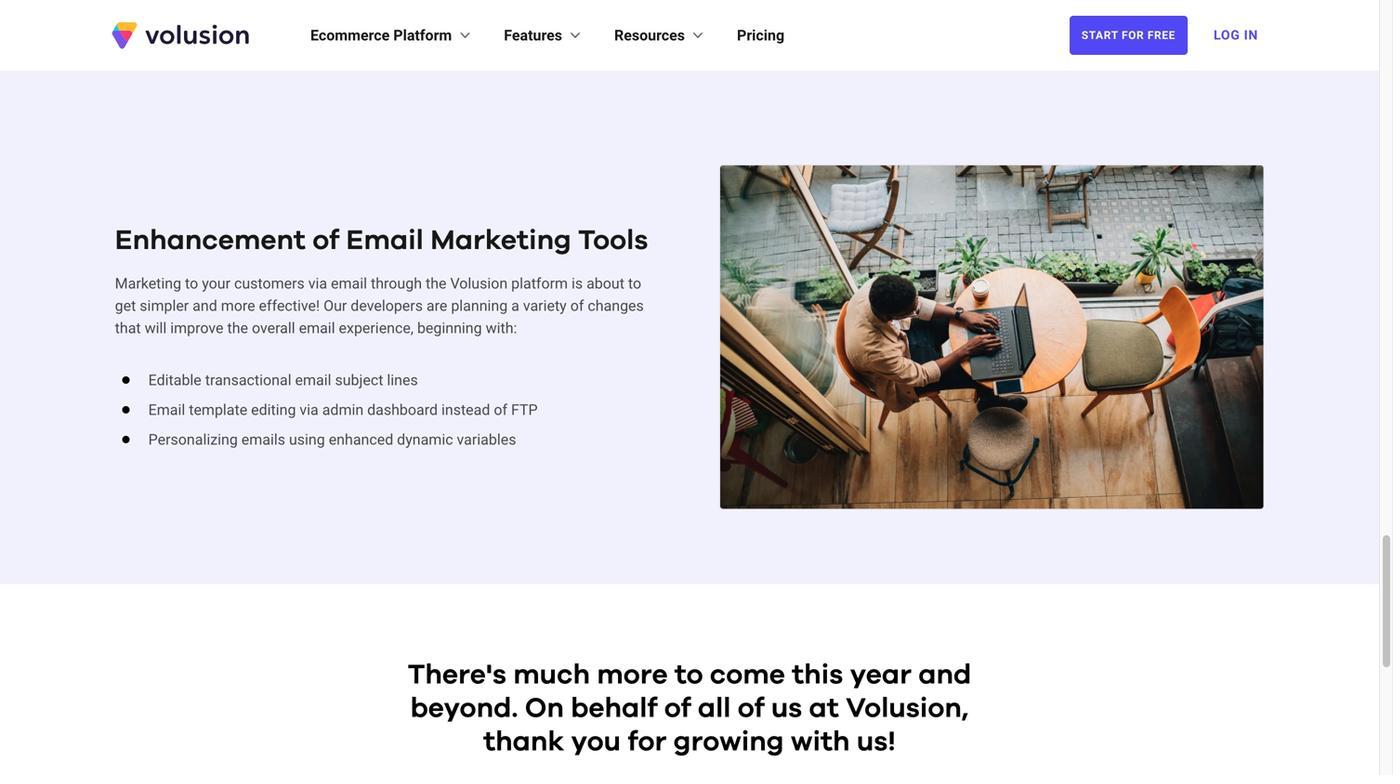 Task type: describe. For each thing, give the bounding box(es) containing it.
editable transactional email subject lines
[[148, 371, 418, 389]]

our
[[324, 297, 347, 314]]

developers
[[351, 297, 423, 314]]

features
[[504, 26, 562, 44]]

enhancement of email marketing tools
[[115, 227, 648, 255]]

of left the 'ftp'
[[494, 401, 508, 419]]

ecommerce platform
[[310, 26, 452, 44]]

log in
[[1214, 27, 1259, 43]]

using
[[289, 431, 325, 448]]

with:
[[486, 319, 517, 337]]

effective!
[[259, 297, 320, 314]]

much
[[513, 662, 590, 689]]

overall
[[252, 319, 295, 337]]

of up our
[[313, 227, 339, 255]]

personalizing
[[148, 431, 238, 448]]

get
[[115, 297, 136, 314]]

instead
[[442, 401, 490, 419]]

0 vertical spatial email
[[331, 274, 367, 292]]

ecommerce platform button
[[310, 24, 474, 46]]

0 horizontal spatial to
[[185, 274, 198, 292]]

resources button
[[614, 24, 707, 46]]

start for free
[[1082, 29, 1176, 42]]

planning
[[451, 297, 508, 314]]

pricing
[[737, 26, 785, 44]]

marketing inside marketing to your customers via email through the volusion platform is about to get simpler and more effective! our developers are planning a variety of changes that will improve the overall email experience, beginning with:
[[115, 274, 181, 292]]

subject
[[335, 371, 383, 389]]

platform
[[393, 26, 452, 44]]

template
[[189, 401, 247, 419]]

0 horizontal spatial the
[[227, 319, 248, 337]]

is
[[572, 274, 583, 292]]

of down come
[[738, 695, 765, 723]]

volusion
[[450, 274, 508, 292]]

beginning
[[417, 319, 482, 337]]

beyond.
[[410, 695, 518, 723]]

features button
[[504, 24, 585, 46]]

dynamic
[[397, 431, 453, 448]]

emails
[[242, 431, 285, 448]]

tools
[[578, 227, 648, 255]]

improve
[[170, 319, 224, 337]]

will
[[145, 319, 167, 337]]

for
[[628, 729, 667, 756]]

through
[[371, 274, 422, 292]]

1 horizontal spatial to
[[628, 274, 642, 292]]

this
[[792, 662, 843, 689]]

behalf
[[571, 695, 658, 723]]

more inside marketing to your customers via email through the volusion platform is about to get simpler and more effective! our developers are planning a variety of changes that will improve the overall email experience, beginning with:
[[221, 297, 255, 314]]

a
[[511, 297, 520, 314]]

volusion,
[[846, 695, 969, 723]]

editing
[[251, 401, 296, 419]]

ftp
[[511, 401, 538, 419]]

to inside there's much more to come this year and beyond. on behalf of all of us at volusion, thank you for growing with us!
[[675, 662, 703, 689]]

and inside there's much more to come this year and beyond. on behalf of all of us at volusion, thank you for growing with us!
[[919, 662, 972, 689]]



Task type: vqa. For each thing, say whether or not it's contained in the screenshot.
leftmost feature
no



Task type: locate. For each thing, give the bounding box(es) containing it.
of left the all
[[664, 695, 691, 723]]

all
[[698, 695, 731, 723]]

simpler
[[140, 297, 189, 314]]

more down your
[[221, 297, 255, 314]]

email
[[331, 274, 367, 292], [299, 319, 335, 337], [295, 371, 331, 389]]

the
[[426, 274, 447, 292], [227, 319, 248, 337]]

1 vertical spatial more
[[597, 662, 668, 689]]

at
[[809, 695, 839, 723]]

changes
[[588, 297, 644, 314]]

enhanced
[[329, 431, 393, 448]]

start
[[1082, 29, 1119, 42]]

us!
[[857, 729, 896, 756]]

about
[[587, 274, 625, 292]]

are
[[427, 297, 447, 314]]

0 vertical spatial more
[[221, 297, 255, 314]]

2 horizontal spatial to
[[675, 662, 703, 689]]

and inside marketing to your customers via email through the volusion platform is about to get simpler and more effective! our developers are planning a variety of changes that will improve the overall email experience, beginning with:
[[193, 297, 217, 314]]

resources
[[614, 26, 685, 44]]

0 vertical spatial the
[[426, 274, 447, 292]]

ecommerce
[[310, 26, 390, 44]]

0 horizontal spatial more
[[221, 297, 255, 314]]

transactional
[[205, 371, 291, 389]]

1 horizontal spatial the
[[426, 274, 447, 292]]

1 vertical spatial via
[[300, 401, 319, 419]]

via up our
[[308, 274, 327, 292]]

of down is
[[570, 297, 584, 314]]

marketing up the volusion
[[430, 227, 572, 255]]

that
[[115, 319, 141, 337]]

0 vertical spatial and
[[193, 297, 217, 314]]

email up admin
[[295, 371, 331, 389]]

pricing link
[[737, 24, 785, 46]]

email up through
[[346, 227, 424, 255]]

more inside there's much more to come this year and beyond. on behalf of all of us at volusion, thank you for growing with us!
[[597, 662, 668, 689]]

0 horizontal spatial email
[[148, 401, 185, 419]]

experience,
[[339, 319, 414, 337]]

platform
[[511, 274, 568, 292]]

0 horizontal spatial and
[[193, 297, 217, 314]]

1 horizontal spatial and
[[919, 662, 972, 689]]

and
[[193, 297, 217, 314], [919, 662, 972, 689]]

start for free link
[[1070, 16, 1188, 55]]

to left your
[[185, 274, 198, 292]]

email down our
[[299, 319, 335, 337]]

log in link
[[1203, 15, 1270, 56]]

there's much more to come this year and beyond. on behalf of all of us at volusion, thank you for growing with us!
[[408, 662, 972, 756]]

of
[[313, 227, 339, 255], [570, 297, 584, 314], [494, 401, 508, 419], [664, 695, 691, 723], [738, 695, 765, 723]]

year
[[850, 662, 912, 689]]

the left overall
[[227, 319, 248, 337]]

1 vertical spatial email
[[148, 401, 185, 419]]

more
[[221, 297, 255, 314], [597, 662, 668, 689]]

0 vertical spatial email
[[346, 227, 424, 255]]

1 horizontal spatial marketing
[[430, 227, 572, 255]]

marketing
[[430, 227, 572, 255], [115, 274, 181, 292]]

1 horizontal spatial more
[[597, 662, 668, 689]]

come
[[710, 662, 785, 689]]

more up the behalf
[[597, 662, 668, 689]]

editable
[[148, 371, 202, 389]]

there's
[[408, 662, 507, 689]]

email up our
[[331, 274, 367, 292]]

email template editing via admin dashboard instead of ftp
[[148, 401, 538, 419]]

2 vertical spatial email
[[295, 371, 331, 389]]

to right about
[[628, 274, 642, 292]]

1 horizontal spatial email
[[346, 227, 424, 255]]

us
[[771, 695, 802, 723]]

and up improve
[[193, 297, 217, 314]]

customers
[[234, 274, 305, 292]]

and up the volusion,
[[919, 662, 972, 689]]

your
[[202, 274, 231, 292]]

on
[[525, 695, 564, 723]]

1 vertical spatial email
[[299, 319, 335, 337]]

for
[[1122, 29, 1145, 42]]

to
[[185, 274, 198, 292], [628, 274, 642, 292], [675, 662, 703, 689]]

email
[[346, 227, 424, 255], [148, 401, 185, 419]]

thank
[[483, 729, 564, 756]]

via inside marketing to your customers via email through the volusion platform is about to get simpler and more effective! our developers are planning a variety of changes that will improve the overall email experience, beginning with:
[[308, 274, 327, 292]]

via
[[308, 274, 327, 292], [300, 401, 319, 419]]

1 vertical spatial the
[[227, 319, 248, 337]]

1 vertical spatial marketing
[[115, 274, 181, 292]]

variety
[[523, 297, 567, 314]]

0 vertical spatial marketing
[[430, 227, 572, 255]]

personalizing emails using enhanced dynamic variables
[[148, 431, 516, 448]]

to up the all
[[675, 662, 703, 689]]

0 vertical spatial via
[[308, 274, 327, 292]]

marketing to your customers via email through the volusion platform is about to get simpler and more effective! our developers are planning a variety of changes that will improve the overall email experience, beginning with:
[[115, 274, 644, 337]]

of inside marketing to your customers via email through the volusion platform is about to get simpler and more effective! our developers are planning a variety of changes that will improve the overall email experience, beginning with:
[[570, 297, 584, 314]]

in
[[1244, 27, 1259, 43]]

dashboard
[[367, 401, 438, 419]]

variables
[[457, 431, 516, 448]]

1 vertical spatial and
[[919, 662, 972, 689]]

free
[[1148, 29, 1176, 42]]

log
[[1214, 27, 1240, 43]]

enhancement
[[115, 227, 306, 255]]

via up using
[[300, 401, 319, 419]]

with
[[791, 729, 850, 756]]

lines
[[387, 371, 418, 389]]

marketing up simpler
[[115, 274, 181, 292]]

0 horizontal spatial marketing
[[115, 274, 181, 292]]

the up "are"
[[426, 274, 447, 292]]

growing
[[674, 729, 784, 756]]

admin
[[322, 401, 364, 419]]

you
[[571, 729, 621, 756]]

email down editable
[[148, 401, 185, 419]]



